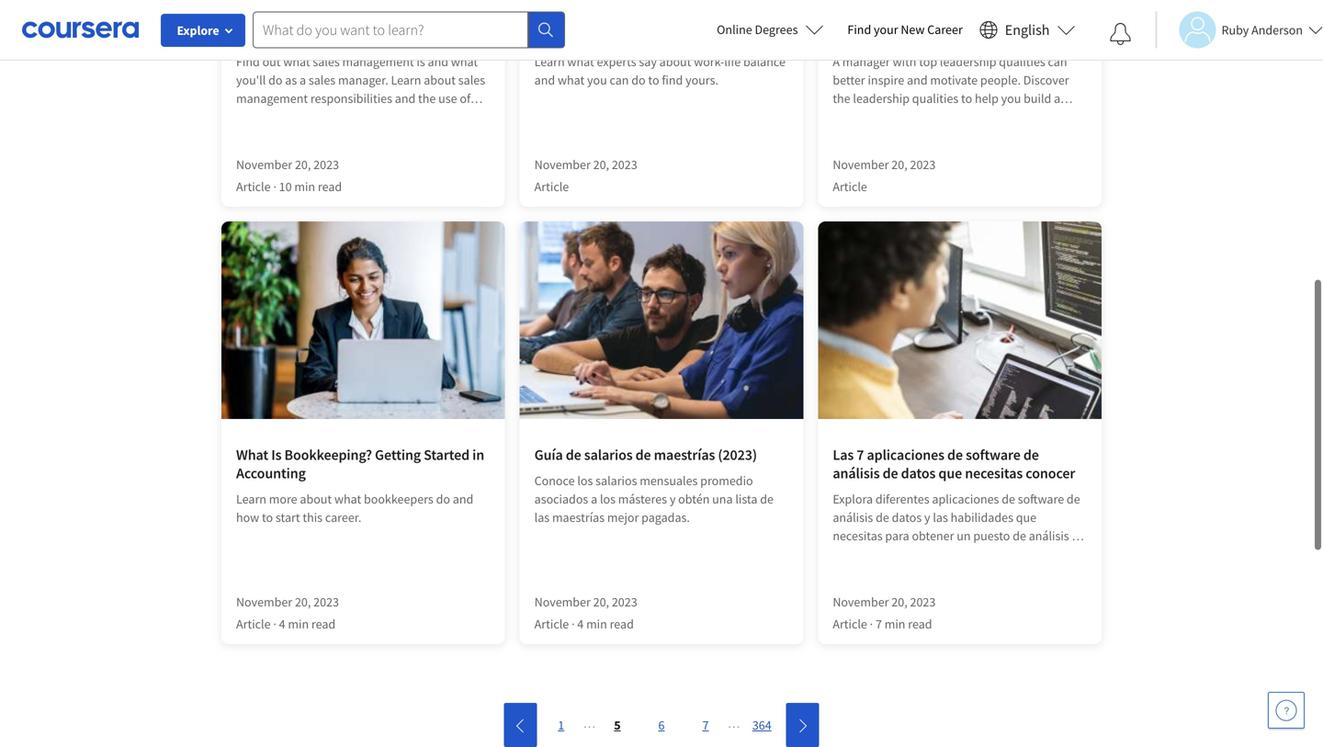 Task type: describe. For each thing, give the bounding box(es) containing it.
1 horizontal spatial leadership
[[940, 53, 997, 70]]

in
[[473, 446, 485, 464]]

un
[[957, 528, 971, 544]]

1 horizontal spatial it
[[688, 8, 697, 27]]

másteres
[[618, 491, 667, 507]]

20, inside november 20, 2023 article · 7 min read
[[892, 594, 908, 610]]

to right 'how'
[[771, 8, 784, 27]]

out
[[263, 53, 281, 70]]

las
[[833, 446, 854, 464]]

november inside november 20, 2023 article · 10 min read
[[236, 156, 292, 173]]

you inside work-life balance: what it is and how to achieve it learn what experts say about work-life balance and what you can do to find yours.
[[587, 72, 607, 88]]

pagadas.
[[642, 509, 690, 526]]

7 inside page navigation navigation
[[703, 717, 709, 734]]

manager.
[[338, 72, 389, 88]]

you inside what leadership qualities make managers better? a manager with top leadership qualities can better inspire and motivate people. discover the leadership qualities to help you build a stronger team and support business success.
[[1002, 90, 1022, 107]]

5 link
[[601, 709, 634, 742]]

obtener
[[912, 528, 955, 544]]

1 horizontal spatial maestrías
[[654, 446, 715, 464]]

stronger
[[833, 108, 878, 125]]

[imagen destacada] alumnos de maestrías estudian en un laboratorio informático, sentados a lo largo de una larga mesa frente a ordenadores portátiles. un estudiante se arrodilla junto a su compañera y comparten una pantalla. image
[[520, 222, 804, 419]]

with
[[893, 53, 917, 70]]

what inside what is bookkeeping? getting started in accounting learn more about what bookkeepers do and how to start this career.
[[335, 491, 361, 507]]

lista
[[736, 491, 758, 507]]

use
[[439, 90, 457, 107]]

1 vertical spatial software
[[1018, 491, 1065, 507]]

do inside what is bookkeeping? getting started in accounting learn more about what bookkeepers do and how to start this career.
[[436, 491, 450, 507]]

0 vertical spatial análisis
[[833, 464, 880, 483]]

start
[[276, 509, 300, 526]]

0 horizontal spatial maestrías
[[552, 509, 605, 526]]

started
[[424, 446, 470, 464]]

7 inside las 7 aplicaciones de software de análisis de datos que necesitas conocer explora diferentes aplicaciones de software de análisis de datos y las habilidades que necesitas para obtener un puesto de análisis de datos de nivel inicial.
[[857, 446, 865, 464]]

· for guía de salarios de maestrías (2023)
[[572, 616, 575, 632]]

what leadership qualities make managers better? a manager with top leadership qualities can better inspire and motivate people. discover the leadership qualities to help you build a stronger team and support business success.
[[833, 8, 1073, 125]]

las inside the guía de salarios de maestrías (2023) conoce los salarios mensuales promedio asociados a los másteres y obtén una lista de las maestrías mejor pagadas.
[[535, 509, 550, 526]]

0 vertical spatial datos
[[901, 464, 936, 483]]

of
[[460, 90, 471, 107]]

scope,
[[236, 27, 278, 45]]

is for scope,
[[271, 8, 282, 27]]

a inside what is sales management: definition, scope, objectives, careers find out what sales management is and what you'll do as a sales manager. learn about sales management responsibilities and the use of sales management software.
[[300, 72, 306, 88]]

una
[[713, 491, 733, 507]]

364 link
[[746, 709, 779, 742]]

min for análisis
[[885, 616, 906, 632]]

puesto
[[974, 528, 1011, 544]]

sales right as
[[309, 72, 336, 88]]

better?
[[896, 27, 941, 45]]

1 vertical spatial management
[[236, 90, 308, 107]]

this
[[303, 509, 323, 526]]

0 horizontal spatial it
[[586, 27, 595, 45]]

find your new career link
[[839, 18, 972, 41]]

1
[[558, 717, 565, 734]]

find
[[662, 72, 683, 88]]

work-
[[694, 53, 725, 70]]

[imagen destacada] un hombre, de pelo negro rizado, vestido con un jersey amarillo y una camisa blanca, está sentado en su escritorio y trabaja en su laptop y en su computadora de sobremesa. image
[[818, 222, 1102, 419]]

explore button
[[161, 14, 245, 47]]

ruby anderson
[[1222, 22, 1304, 38]]

conocer
[[1026, 464, 1076, 483]]

364
[[753, 717, 772, 734]]

1 vertical spatial qualities
[[913, 90, 959, 107]]

read for análisis
[[908, 616, 933, 632]]

asociados
[[535, 491, 589, 507]]

bookkeepers
[[364, 491, 434, 507]]

careers
[[353, 27, 400, 45]]

about inside what is sales management: definition, scope, objectives, careers find out what sales management is and what you'll do as a sales manager. learn about sales management responsibilities and the use of sales management software.
[[424, 72, 456, 88]]

online degrees button
[[702, 9, 839, 50]]

diferentes
[[876, 491, 930, 507]]

november 20, 2023 article · 10 min read
[[236, 156, 342, 195]]

team
[[881, 108, 908, 125]]

0 vertical spatial aplicaciones
[[867, 446, 945, 464]]

7 link
[[689, 709, 723, 742]]

to left 'find'
[[648, 72, 660, 88]]

conoce
[[535, 473, 575, 489]]

what inside work-life balance: what it is and how to achieve it learn what experts say about work-life balance and what you can do to find yours.
[[653, 8, 685, 27]]

balance
[[744, 53, 786, 70]]

0 horizontal spatial que
[[939, 464, 963, 483]]

how
[[740, 8, 769, 27]]

a inside what leadership qualities make managers better? a manager with top leadership qualities can better inspire and motivate people. discover the leadership qualities to help you build a stronger team and support business success.
[[1054, 90, 1061, 107]]

the inside what is sales management: definition, scope, objectives, careers find out what sales management is and what you'll do as a sales manager. learn about sales management responsibilities and the use of sales management software.
[[418, 90, 436, 107]]

0 vertical spatial software
[[966, 446, 1021, 464]]

min for accounting
[[288, 616, 309, 632]]

page navigation navigation
[[503, 703, 821, 747]]

· for las 7 aplicaciones de software de análisis de datos que necesitas conocer
[[870, 616, 873, 632]]

min inside november 20, 2023 article · 10 min read
[[294, 178, 315, 195]]

work-
[[535, 8, 571, 27]]

new
[[901, 21, 925, 38]]

2023 inside november 20, 2023 article · 7 min read
[[911, 594, 936, 610]]

a inside the guía de salarios de maestrías (2023) conoce los salarios mensuales promedio asociados a los másteres y obtén una lista de las maestrías mejor pagadas.
[[591, 491, 598, 507]]

y inside the guía de salarios de maestrías (2023) conoce los salarios mensuales promedio asociados a los másteres y obtén una lista de las maestrías mejor pagadas.
[[670, 491, 676, 507]]

6 link
[[645, 709, 678, 742]]

career.
[[325, 509, 362, 526]]

and left "use"
[[395, 90, 416, 107]]

top
[[919, 53, 938, 70]]

· for what is bookkeeping? getting started in accounting
[[273, 616, 277, 632]]

obtén
[[679, 491, 710, 507]]

1 vertical spatial salarios
[[596, 473, 637, 489]]

and left 'how'
[[713, 8, 737, 27]]

is inside work-life balance: what it is and how to achieve it learn what experts say about work-life balance and what you can do to find yours.
[[700, 8, 711, 27]]

explore
[[177, 22, 219, 39]]

and right is
[[428, 53, 449, 70]]

coursera image
[[22, 15, 139, 44]]

how
[[236, 509, 259, 526]]

is
[[417, 53, 425, 70]]

accounting
[[236, 464, 306, 483]]

(2023)
[[718, 446, 757, 464]]

las 7 aplicaciones de software de análisis de datos que necesitas conocer explora diferentes aplicaciones de software de análisis de datos y las habilidades que necesitas para obtener un puesto de análisis de datos de nivel inicial.
[[833, 446, 1086, 563]]

november 20, 2023 article · 7 min read
[[833, 594, 936, 632]]

getting
[[375, 446, 421, 464]]

and right team
[[911, 108, 932, 125]]

say
[[639, 53, 657, 70]]

and down top
[[907, 72, 928, 88]]

build
[[1024, 90, 1052, 107]]

sales down the objectives,
[[313, 53, 340, 70]]

2 vertical spatial datos
[[833, 546, 863, 563]]

your
[[874, 21, 899, 38]]

more
[[269, 491, 297, 507]]

previous page image
[[514, 719, 528, 734]]

online
[[717, 21, 753, 38]]

what is bookkeeping? getting started in accounting learn more about what bookkeepers do and how to start this career.
[[236, 446, 485, 526]]

learn inside what is bookkeeping? getting started in accounting learn more about what bookkeepers do and how to start this career.
[[236, 491, 267, 507]]

y inside las 7 aplicaciones de software de análisis de datos que necesitas conocer explora diferentes aplicaciones de software de análisis de datos y las habilidades que necesitas para obtener un puesto de análisis de datos de nivel inicial.
[[925, 509, 931, 526]]

nivel
[[882, 546, 908, 563]]

0 vertical spatial los
[[578, 473, 593, 489]]

as
[[285, 72, 297, 88]]

sales up 'of'
[[459, 72, 485, 88]]

discover
[[1024, 72, 1070, 88]]

explora
[[833, 491, 873, 507]]

6
[[659, 717, 665, 734]]

read for accounting
[[312, 616, 336, 632]]



Task type: vqa. For each thing, say whether or not it's contained in the screenshot.


Task type: locate. For each thing, give the bounding box(es) containing it.
is left online
[[700, 8, 711, 27]]

que right habilidades
[[1016, 509, 1037, 526]]

aplicaciones
[[867, 446, 945, 464], [933, 491, 1000, 507]]

1 vertical spatial datos
[[892, 509, 922, 526]]

is left sales
[[271, 8, 282, 27]]

necesitas down the 'explora' on the right bottom of page
[[833, 528, 883, 544]]

2 november 20, 2023 article · 4 min read from the left
[[535, 594, 638, 632]]

las up obtener
[[933, 509, 949, 526]]

what right balance:
[[653, 8, 685, 27]]

necesitas
[[965, 464, 1023, 483], [833, 528, 883, 544]]

0 vertical spatial maestrías
[[654, 446, 715, 464]]

and down achieve
[[535, 72, 555, 88]]

1 horizontal spatial los
[[600, 491, 616, 507]]

it right achieve
[[586, 27, 595, 45]]

you up business
[[1002, 90, 1022, 107]]

0 horizontal spatial 4
[[279, 616, 286, 632]]

0 horizontal spatial …
[[583, 715, 596, 732]]

manager
[[843, 53, 891, 70]]

software.
[[340, 108, 390, 125]]

do down started in the left of the page
[[436, 491, 450, 507]]

· inside november 20, 2023 article · 7 min read
[[870, 616, 873, 632]]

0 vertical spatial qualities
[[1000, 53, 1046, 70]]

find inside what is sales management: definition, scope, objectives, careers find out what sales management is and what you'll do as a sales manager. learn about sales management responsibilities and the use of sales management software.
[[236, 53, 260, 70]]

7 right las
[[857, 446, 865, 464]]

what up out
[[236, 8, 269, 27]]

the left "use"
[[418, 90, 436, 107]]

What do you want to learn? text field
[[253, 11, 529, 48]]

can inside what leadership qualities make managers better? a manager with top leadership qualities can better inspire and motivate people. discover the leadership qualities to help you build a stronger team and support business success.
[[1048, 53, 1068, 70]]

2 horizontal spatial about
[[660, 53, 692, 70]]

0 vertical spatial can
[[1048, 53, 1068, 70]]

1 vertical spatial análisis
[[833, 509, 874, 526]]

1 vertical spatial you
[[1002, 90, 1022, 107]]

1 vertical spatial a
[[1054, 90, 1061, 107]]

do inside work-life balance: what it is and how to achieve it learn what experts say about work-life balance and what you can do to find yours.
[[632, 72, 646, 88]]

learn down is
[[391, 72, 421, 88]]

0 horizontal spatial find
[[236, 53, 260, 70]]

what
[[283, 53, 310, 70], [451, 53, 478, 70], [568, 53, 594, 70], [558, 72, 585, 88], [335, 491, 361, 507]]

1 vertical spatial leadership
[[853, 90, 910, 107]]

november 20, 2023 article
[[535, 156, 638, 195], [833, 156, 936, 195]]

maestrías
[[654, 446, 715, 464], [552, 509, 605, 526]]

2023 inside november 20, 2023 article · 10 min read
[[314, 156, 339, 173]]

datos down diferentes
[[892, 509, 922, 526]]

read inside november 20, 2023 article · 7 min read
[[908, 616, 933, 632]]

0 horizontal spatial y
[[670, 491, 676, 507]]

0 vertical spatial learn
[[535, 53, 565, 70]]

what left your
[[833, 8, 865, 27]]

you down experts
[[587, 72, 607, 88]]

2 horizontal spatial do
[[632, 72, 646, 88]]

find your new career
[[848, 21, 963, 38]]

a
[[300, 72, 306, 88], [1054, 90, 1061, 107], [591, 491, 598, 507]]

the inside what leadership qualities make managers better? a manager with top leadership qualities can better inspire and motivate people. discover the leadership qualities to help you build a stronger team and support business success.
[[833, 90, 851, 107]]

1 horizontal spatial a
[[591, 491, 598, 507]]

0 horizontal spatial you
[[587, 72, 607, 88]]

learn inside what is sales management: definition, scope, objectives, careers find out what sales management is and what you'll do as a sales manager. learn about sales management responsibilities and the use of sales management software.
[[391, 72, 421, 88]]

1 4 from the left
[[279, 616, 286, 632]]

a
[[833, 53, 840, 70]]

1 horizontal spatial the
[[833, 90, 851, 107]]

1 the from the left
[[418, 90, 436, 107]]

4 for conoce
[[578, 616, 584, 632]]

a right as
[[300, 72, 306, 88]]

· inside november 20, 2023 article · 10 min read
[[273, 178, 277, 195]]

qualities
[[940, 8, 996, 27]]

learn up how
[[236, 491, 267, 507]]

0 vertical spatial a
[[300, 72, 306, 88]]

1 vertical spatial can
[[610, 72, 629, 88]]

para
[[886, 528, 910, 544]]

ruby anderson button
[[1156, 11, 1324, 48]]

article inside november 20, 2023 article · 10 min read
[[236, 178, 271, 195]]

que
[[939, 464, 963, 483], [1016, 509, 1037, 526]]

0 vertical spatial necesitas
[[965, 464, 1023, 483]]

do left as
[[269, 72, 283, 88]]

0 horizontal spatial 7
[[703, 717, 709, 734]]

anderson
[[1252, 22, 1304, 38]]

2 the from the left
[[833, 90, 851, 107]]

read inside november 20, 2023 article · 10 min read
[[318, 178, 342, 195]]

degrees
[[755, 21, 798, 38]]

7 inside november 20, 2023 article · 7 min read
[[876, 616, 882, 632]]

and down in
[[453, 491, 474, 507]]

experts
[[597, 53, 637, 70]]

is inside what is bookkeeping? getting started in accounting learn more about what bookkeepers do and how to start this career.
[[271, 446, 282, 464]]

1 horizontal spatial qualities
[[1000, 53, 1046, 70]]

to left help on the right top of page
[[962, 90, 973, 107]]

0 horizontal spatial do
[[269, 72, 283, 88]]

work-life balance: what it is and how to achieve it learn what experts say about work-life balance and what you can do to find yours.
[[535, 8, 786, 88]]

about up "this"
[[300, 491, 332, 507]]

about inside what is bookkeeping? getting started in accounting learn more about what bookkeepers do and how to start this career.
[[300, 491, 332, 507]]

0 vertical spatial leadership
[[940, 53, 997, 70]]

is up more
[[271, 446, 282, 464]]

… left 364
[[728, 715, 740, 732]]

make
[[999, 8, 1032, 27]]

1 horizontal spatial about
[[424, 72, 456, 88]]

7 down nivel at the bottom of page
[[876, 616, 882, 632]]

to inside what is bookkeeping? getting started in accounting learn more about what bookkeepers do and how to start this career.
[[262, 509, 273, 526]]

las down asociados
[[535, 509, 550, 526]]

leadership
[[940, 53, 997, 70], [853, 90, 910, 107]]

better
[[833, 72, 866, 88]]

to inside what leadership qualities make managers better? a manager with top leadership qualities can better inspire and motivate people. discover the leadership qualities to help you build a stronger team and support business success.
[[962, 90, 973, 107]]

20,
[[295, 156, 311, 173], [594, 156, 610, 173], [892, 156, 908, 173], [295, 594, 311, 610], [594, 594, 610, 610], [892, 594, 908, 610]]

las inside las 7 aplicaciones de software de análisis de datos que necesitas conocer explora diferentes aplicaciones de software de análisis de datos y las habilidades que necesitas para obtener un puesto de análisis de datos de nivel inicial.
[[933, 509, 949, 526]]

inspire
[[868, 72, 905, 88]]

0 horizontal spatial los
[[578, 473, 593, 489]]

about up 'find'
[[660, 53, 692, 70]]

análisis right puesto
[[1029, 528, 1070, 544]]

maestrías down asociados
[[552, 509, 605, 526]]

and
[[713, 8, 737, 27], [428, 53, 449, 70], [535, 72, 555, 88], [907, 72, 928, 88], [395, 90, 416, 107], [911, 108, 932, 125], [453, 491, 474, 507]]

0 vertical spatial 7
[[857, 446, 865, 464]]

show notifications image
[[1110, 23, 1132, 45]]

sales down you'll
[[236, 108, 263, 125]]

life
[[725, 53, 741, 70]]

1 vertical spatial about
[[424, 72, 456, 88]]

0 horizontal spatial learn
[[236, 491, 267, 507]]

what is sales management: definition, scope, objectives, careers find out what sales management is and what you'll do as a sales manager. learn about sales management responsibilities and the use of sales management software.
[[236, 8, 485, 125]]

responsibilities
[[311, 90, 392, 107]]

november 20, 2023 article · 4 min read for accounting
[[236, 594, 339, 632]]

leadership
[[868, 8, 937, 27]]

0 horizontal spatial can
[[610, 72, 629, 88]]

can
[[1048, 53, 1068, 70], [610, 72, 629, 88]]

it left online
[[688, 8, 697, 27]]

2 horizontal spatial learn
[[535, 53, 565, 70]]

2 november 20, 2023 article from the left
[[833, 156, 936, 195]]

0 vertical spatial y
[[670, 491, 676, 507]]

y up obtener
[[925, 509, 931, 526]]

it
[[688, 8, 697, 27], [586, 27, 595, 45]]

success.
[[1029, 108, 1073, 125]]

los up mejor
[[600, 491, 616, 507]]

about up "use"
[[424, 72, 456, 88]]

2 vertical spatial learn
[[236, 491, 267, 507]]

help
[[975, 90, 999, 107]]

november inside november 20, 2023 article · 7 min read
[[833, 594, 889, 610]]

1 … from the left
[[583, 715, 596, 732]]

is inside what is sales management: definition, scope, objectives, careers find out what sales management is and what you'll do as a sales manager. learn about sales management responsibilities and the use of sales management software.
[[271, 8, 282, 27]]

find up you'll
[[236, 53, 260, 70]]

0 horizontal spatial the
[[418, 90, 436, 107]]

1 november 20, 2023 article · 4 min read from the left
[[236, 594, 339, 632]]

english
[[1006, 21, 1050, 39]]

4
[[279, 616, 286, 632], [578, 616, 584, 632]]

find
[[848, 21, 872, 38], [236, 53, 260, 70]]

2 vertical spatial a
[[591, 491, 598, 507]]

1 vertical spatial los
[[600, 491, 616, 507]]

yours.
[[686, 72, 719, 88]]

1 horizontal spatial do
[[436, 491, 450, 507]]

what inside what is bookkeeping? getting started in accounting learn more about what bookkeepers do and how to start this career.
[[236, 446, 269, 464]]

min for conoce
[[587, 616, 607, 632]]

1 horizontal spatial november 20, 2023 article · 4 min read
[[535, 594, 638, 632]]

1 horizontal spatial 4
[[578, 616, 584, 632]]

2 vertical spatial análisis
[[1029, 528, 1070, 544]]

qualities down motivate on the right top
[[913, 90, 959, 107]]

7
[[857, 446, 865, 464], [876, 616, 882, 632], [703, 717, 709, 734]]

1 horizontal spatial y
[[925, 509, 931, 526]]

definition,
[[409, 8, 475, 27]]

leadership down inspire
[[853, 90, 910, 107]]

aplicaciones up habilidades
[[933, 491, 1000, 507]]

people.
[[981, 72, 1021, 88]]

what for what is bookkeeping? getting started in accounting
[[236, 446, 269, 464]]

1 vertical spatial maestrías
[[552, 509, 605, 526]]

about inside work-life balance: what it is and how to achieve it learn what experts say about work-life balance and what you can do to find yours.
[[660, 53, 692, 70]]

0 horizontal spatial necesitas
[[833, 528, 883, 544]]

learn
[[535, 53, 565, 70], [391, 72, 421, 88], [236, 491, 267, 507]]

1 horizontal spatial que
[[1016, 509, 1037, 526]]

0 horizontal spatial about
[[300, 491, 332, 507]]

career
[[928, 21, 963, 38]]

article inside november 20, 2023 article · 7 min read
[[833, 616, 868, 632]]

sales
[[285, 8, 317, 27]]

análisis
[[833, 464, 880, 483], [833, 509, 874, 526], [1029, 528, 1070, 544]]

november 20, 2023 article for top
[[833, 156, 936, 195]]

november
[[236, 156, 292, 173], [535, 156, 591, 173], [833, 156, 889, 173], [236, 594, 292, 610], [535, 594, 591, 610], [833, 594, 889, 610]]

the down better
[[833, 90, 851, 107]]

to right how
[[262, 509, 273, 526]]

1 horizontal spatial …
[[728, 715, 740, 732]]

a right asociados
[[591, 491, 598, 507]]

0 horizontal spatial las
[[535, 509, 550, 526]]

next page image
[[795, 719, 810, 734]]

0 vertical spatial salarios
[[584, 446, 633, 464]]

management
[[342, 53, 414, 70], [236, 90, 308, 107], [266, 108, 338, 125]]

read
[[318, 178, 342, 195], [312, 616, 336, 632], [610, 616, 634, 632], [908, 616, 933, 632]]

0 vertical spatial find
[[848, 21, 872, 38]]

4 for accounting
[[279, 616, 286, 632]]

software down conocer
[[1018, 491, 1065, 507]]

a right build
[[1054, 90, 1061, 107]]

learn inside work-life balance: what it is and how to achieve it learn what experts say about work-life balance and what you can do to find yours.
[[535, 53, 565, 70]]

habilidades
[[951, 509, 1014, 526]]

can up discover
[[1048, 53, 1068, 70]]

motivate
[[931, 72, 978, 88]]

is for in
[[271, 446, 282, 464]]

0 horizontal spatial a
[[300, 72, 306, 88]]

0 horizontal spatial qualities
[[913, 90, 959, 107]]

to
[[771, 8, 784, 27], [648, 72, 660, 88], [962, 90, 973, 107], [262, 509, 273, 526]]

what for what is sales management: definition, scope, objectives, careers
[[236, 8, 269, 27]]

7 right 6 link
[[703, 717, 709, 734]]

2 horizontal spatial 7
[[876, 616, 882, 632]]

5
[[614, 717, 621, 734]]

0 horizontal spatial leadership
[[853, 90, 910, 107]]

los up asociados
[[578, 473, 593, 489]]

datos
[[901, 464, 936, 483], [892, 509, 922, 526], [833, 546, 863, 563]]

guía de salarios de maestrías (2023) conoce los salarios mensuales promedio asociados a los másteres y obtén una lista de las maestrías mejor pagadas.
[[535, 446, 774, 526]]

online degrees
[[717, 21, 798, 38]]

2 las from the left
[[933, 509, 949, 526]]

0 vertical spatial management
[[342, 53, 414, 70]]

1 horizontal spatial 7
[[857, 446, 865, 464]]

software left conocer
[[966, 446, 1021, 464]]

0 vertical spatial que
[[939, 464, 963, 483]]

1 november 20, 2023 article from the left
[[535, 156, 638, 195]]

1 vertical spatial 7
[[876, 616, 882, 632]]

0 vertical spatial you
[[587, 72, 607, 88]]

1 horizontal spatial can
[[1048, 53, 1068, 70]]

promedio
[[701, 473, 753, 489]]

1 horizontal spatial november 20, 2023 article
[[833, 156, 936, 195]]

1 horizontal spatial las
[[933, 509, 949, 526]]

learn down achieve
[[535, 53, 565, 70]]

análisis down the 'explora' on the right bottom of page
[[833, 509, 874, 526]]

help center image
[[1276, 700, 1298, 722]]

1 vertical spatial find
[[236, 53, 260, 70]]

objectives,
[[281, 27, 350, 45]]

ruby
[[1222, 22, 1250, 38]]

do down say
[[632, 72, 646, 88]]

what up how
[[236, 446, 269, 464]]

what
[[236, 8, 269, 27], [653, 8, 685, 27], [833, 8, 865, 27], [236, 446, 269, 464]]

find left your
[[848, 21, 872, 38]]

0 horizontal spatial november 20, 2023 article
[[535, 156, 638, 195]]

min
[[294, 178, 315, 195], [288, 616, 309, 632], [587, 616, 607, 632], [885, 616, 906, 632]]

2 vertical spatial about
[[300, 491, 332, 507]]

read for conoce
[[610, 616, 634, 632]]

análisis up the 'explora' on the right bottom of page
[[833, 464, 880, 483]]

0 horizontal spatial november 20, 2023 article · 4 min read
[[236, 594, 339, 632]]

y down mensuales
[[670, 491, 676, 507]]

can inside work-life balance: what it is and how to achieve it learn what experts say about work-life balance and what you can do to find yours.
[[610, 72, 629, 88]]

november 20, 2023 article · 4 min read
[[236, 594, 339, 632], [535, 594, 638, 632]]

aplicaciones up diferentes
[[867, 446, 945, 464]]

2 vertical spatial 7
[[703, 717, 709, 734]]

1 horizontal spatial find
[[848, 21, 872, 38]]

min inside november 20, 2023 article · 7 min read
[[885, 616, 906, 632]]

maestrías up mensuales
[[654, 446, 715, 464]]

… left 5
[[583, 715, 596, 732]]

and inside what is bookkeeping? getting started in accounting learn more about what bookkeepers do and how to start this career.
[[453, 491, 474, 507]]

support
[[934, 108, 977, 125]]

1 vertical spatial necesitas
[[833, 528, 883, 544]]

november 20, 2023 article for achieve
[[535, 156, 638, 195]]

2 … from the left
[[728, 715, 740, 732]]

do inside what is sales management: definition, scope, objectives, careers find out what sales management is and what you'll do as a sales manager. learn about sales management responsibilities and the use of sales management software.
[[269, 72, 283, 88]]

2 4 from the left
[[578, 616, 584, 632]]

1 horizontal spatial necesitas
[[965, 464, 1023, 483]]

1 horizontal spatial you
[[1002, 90, 1022, 107]]

qualities up people.
[[1000, 53, 1046, 70]]

about
[[660, 53, 692, 70], [424, 72, 456, 88], [300, 491, 332, 507]]

1 horizontal spatial learn
[[391, 72, 421, 88]]

1 vertical spatial aplicaciones
[[933, 491, 1000, 507]]

1 vertical spatial que
[[1016, 509, 1037, 526]]

mensuales
[[640, 473, 698, 489]]

what inside what is sales management: definition, scope, objectives, careers find out what sales management is and what you'll do as a sales manager. learn about sales management responsibilities and the use of sales management software.
[[236, 8, 269, 27]]

necesitas up habilidades
[[965, 464, 1023, 483]]

november 20, 2023 article · 4 min read for conoce
[[535, 594, 638, 632]]

2 horizontal spatial a
[[1054, 90, 1061, 107]]

bookkeeping?
[[285, 446, 372, 464]]

life
[[571, 8, 594, 27]]

datos up diferentes
[[901, 464, 936, 483]]

1 vertical spatial learn
[[391, 72, 421, 88]]

mejor
[[608, 509, 639, 526]]

what inside what leadership qualities make managers better? a manager with top leadership qualities can better inspire and motivate people. discover the leadership qualities to help you build a stronger team and support business success.
[[833, 8, 865, 27]]

None search field
[[253, 11, 565, 48]]

business
[[979, 108, 1026, 125]]

1 vertical spatial y
[[925, 509, 931, 526]]

1 las from the left
[[535, 509, 550, 526]]

is
[[271, 8, 282, 27], [700, 8, 711, 27], [271, 446, 282, 464]]

what for what leadership qualities make managers better?
[[833, 8, 865, 27]]

[featured image] a bookkeeper works at her laptop computer next to a window. image
[[222, 222, 505, 419]]

0 vertical spatial about
[[660, 53, 692, 70]]

2 vertical spatial management
[[266, 108, 338, 125]]

guía
[[535, 446, 563, 464]]

que up habilidades
[[939, 464, 963, 483]]

datos left nivel at the bottom of page
[[833, 546, 863, 563]]

the
[[418, 90, 436, 107], [833, 90, 851, 107]]

management:
[[320, 8, 406, 27]]

can down experts
[[610, 72, 629, 88]]

leadership up motivate on the right top
[[940, 53, 997, 70]]

20, inside november 20, 2023 article · 10 min read
[[295, 156, 311, 173]]



